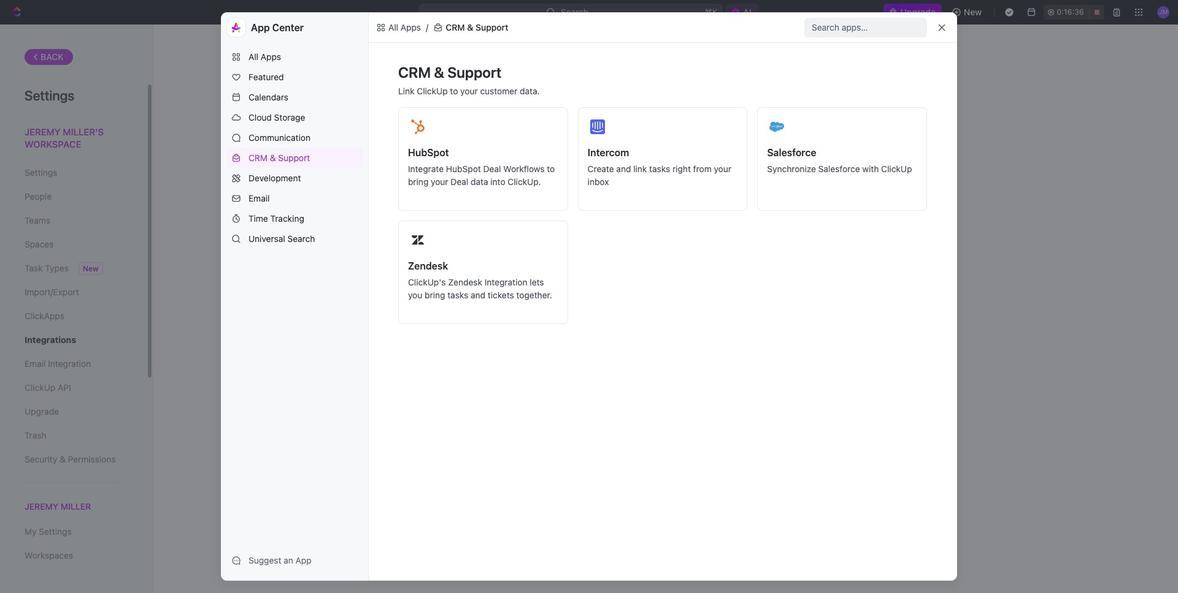 Task type: vqa. For each thing, say whether or not it's contained in the screenshot.


Task type: locate. For each thing, give the bounding box(es) containing it.
1 vertical spatial salesforce
[[818, 164, 860, 174]]

zendesk up clickup's
[[408, 261, 448, 272]]

my settings link
[[25, 522, 122, 543]]

1 vertical spatial tasks
[[447, 290, 468, 301]]

email
[[249, 193, 270, 204], [25, 359, 46, 369]]

about
[[633, 337, 655, 348]]

1 vertical spatial integrations
[[25, 335, 76, 345]]

email inside settings element
[[25, 359, 46, 369]]

0:16:36
[[1057, 7, 1084, 17]]

all up featured
[[249, 52, 258, 62]]

intercom create and link tasks right from your inbox
[[588, 147, 731, 187]]

1 horizontal spatial new
[[719, 325, 736, 335]]

settings down back link
[[25, 88, 74, 104]]

settings right my
[[39, 527, 72, 538]]

data.
[[520, 86, 540, 96]]

into
[[491, 177, 505, 187]]

0 vertical spatial new
[[964, 7, 982, 17]]

0 horizontal spatial email
[[25, 359, 46, 369]]

center up center!
[[731, 299, 766, 312]]

new
[[964, 7, 982, 17], [83, 264, 99, 274]]

crm up development
[[249, 153, 268, 163]]

to inside hubspot integrate hubspot deal workflows to bring your deal data into clickup.
[[547, 164, 555, 174]]

jeremy miller's workspace
[[25, 126, 104, 149]]

1 vertical spatial new
[[83, 264, 99, 274]]

zendesk clickup's zendesk integration lets you bring tasks and tickets together.
[[408, 261, 552, 301]]

jeremy
[[25, 126, 61, 137], [25, 502, 58, 512]]

new right our
[[719, 325, 736, 335]]

1 horizontal spatial all
[[388, 22, 398, 33]]

apps for the bottom all apps link
[[261, 52, 281, 62]]

all right uqoam image
[[388, 22, 398, 33]]

0 vertical spatial crm
[[446, 22, 465, 33]]

0 vertical spatial hubspot
[[408, 147, 449, 158]]

0 vertical spatial upgrade link
[[883, 4, 942, 21]]

upgrade down clickup api
[[25, 407, 59, 417]]

jeremy for jeremy miller's workspace
[[25, 126, 61, 137]]

0 horizontal spatial clickup
[[25, 383, 55, 393]]

0 vertical spatial email
[[249, 193, 270, 204]]

support right uqoam icon
[[476, 22, 508, 33]]

& down uqoam icon
[[434, 64, 444, 81]]

suggest an app
[[249, 556, 312, 566]]

place.
[[692, 350, 716, 361]]

1 horizontal spatial upgrade
[[901, 7, 936, 17]]

1 vertical spatial apps
[[261, 52, 281, 62]]

and
[[616, 164, 631, 174], [471, 290, 485, 301], [628, 325, 643, 335], [714, 337, 728, 348]]

& inside settings element
[[60, 455, 66, 465]]

0 vertical spatial integration
[[485, 277, 527, 288]]

2 vertical spatial support
[[278, 153, 310, 163]]

email inside crm & support dialog
[[249, 193, 270, 204]]

apps
[[401, 22, 421, 33], [261, 52, 281, 62]]

0 vertical spatial apps
[[401, 22, 421, 33]]

all apps for the bottom all apps link
[[249, 52, 281, 62]]

1 horizontal spatial integration
[[485, 277, 527, 288]]

upgrade left new button
[[901, 7, 936, 17]]

clickup inside salesforce synchronize salesforce with clickup
[[881, 164, 912, 174]]

zendesk right clickup's
[[448, 277, 482, 288]]

import/export
[[25, 287, 79, 298]]

0 vertical spatial crm & support
[[446, 22, 508, 33]]

1 vertical spatial upgrade
[[25, 407, 59, 417]]

integrations
[[565, 299, 628, 312], [25, 335, 76, 345]]

1 horizontal spatial integrations
[[565, 299, 628, 312]]

app up our
[[708, 299, 729, 312]]

universal search link
[[226, 229, 363, 249]]

0 vertical spatial tasks
[[649, 164, 670, 174]]

upgrade link down the clickup api link
[[25, 402, 122, 423]]

your
[[460, 86, 478, 96], [714, 164, 731, 174], [431, 177, 448, 187], [587, 325, 604, 335], [765, 337, 782, 348]]

salesforce synchronize salesforce with clickup
[[767, 147, 912, 174]]

zendesk
[[408, 261, 448, 272], [448, 277, 482, 288]]

and left tickets
[[471, 290, 485, 301]]

to inside crm & support link clickup to your customer data.
[[450, 86, 458, 96]]

0 vertical spatial zendesk
[[408, 261, 448, 272]]

back link
[[25, 49, 73, 65]]

1 horizontal spatial salesforce
[[818, 164, 860, 174]]

hubspot up data
[[446, 164, 481, 174]]

tracking
[[270, 214, 304, 224]]

to right 'workflows'
[[547, 164, 555, 174]]

1 horizontal spatial crm & support
[[446, 22, 508, 33]]

& right security
[[60, 455, 66, 465]]

teams link
[[25, 210, 122, 231]]

0 vertical spatial center
[[272, 22, 304, 33]]

0 horizontal spatial new
[[658, 337, 674, 348]]

jeremy up my settings
[[25, 502, 58, 512]]

1 horizontal spatial deal
[[483, 164, 501, 174]]

0 vertical spatial bring
[[408, 177, 429, 187]]

clickup right link
[[417, 86, 448, 96]]

2 vertical spatial clickup
[[25, 383, 55, 393]]

suggest
[[249, 556, 281, 566]]

clickup.
[[508, 177, 541, 187]]

your down integrate on the left of the page
[[431, 177, 448, 187]]

1 vertical spatial jeremy
[[25, 502, 58, 512]]

integration up tickets
[[485, 277, 527, 288]]

and up about
[[628, 325, 643, 335]]

1 vertical spatial support
[[447, 64, 502, 81]]

1 vertical spatial crm
[[398, 64, 431, 81]]

1 vertical spatial clickup
[[881, 164, 912, 174]]

1 vertical spatial integration
[[48, 359, 91, 369]]

apps left /
[[401, 22, 421, 33]]

0 horizontal spatial tasks
[[447, 290, 468, 301]]

2 vertical spatial settings
[[39, 527, 72, 538]]

clickup for support
[[417, 86, 448, 96]]

1 vertical spatial upgrade link
[[25, 402, 122, 423]]

bring down clickup's
[[425, 290, 445, 301]]

0 horizontal spatial salesforce
[[767, 147, 816, 158]]

email up the time
[[249, 193, 270, 204]]

1 horizontal spatial to
[[547, 164, 555, 174]]

support up customer
[[447, 64, 502, 81]]

your left customer
[[460, 86, 478, 96]]

jeremy up workspace
[[25, 126, 61, 137]]

0 vertical spatial clickup
[[417, 86, 448, 96]]

email up clickup api
[[25, 359, 46, 369]]

1 horizontal spatial new
[[964, 7, 982, 17]]

1 vertical spatial all
[[249, 52, 258, 62]]

all apps left /
[[388, 22, 421, 33]]

0:16:36 button
[[1044, 5, 1105, 20]]

your inside crm & support link clickup to your customer data.
[[460, 86, 478, 96]]

1 vertical spatial to
[[547, 164, 555, 174]]

0 horizontal spatial to
[[450, 86, 458, 96]]

suggest an app button
[[226, 552, 363, 571]]

all apps link up featured link
[[226, 47, 363, 67]]

apps up featured
[[261, 52, 281, 62]]

tasks inside zendesk clickup's zendesk integration lets you bring tasks and tickets together.
[[447, 290, 468, 301]]

app right an
[[296, 556, 312, 566]]

jeremy inside jeremy miller's workspace
[[25, 126, 61, 137]]

all apps
[[388, 22, 421, 33], [249, 52, 281, 62]]

moved
[[657, 299, 692, 312]]

all for the topmost all apps link
[[388, 22, 398, 33]]

in left our
[[695, 325, 702, 335]]

settings up the people
[[25, 168, 57, 178]]

and down our
[[714, 337, 728, 348]]

together.
[[516, 290, 552, 301]]

bring down integrate on the left of the page
[[408, 177, 429, 187]]

app
[[251, 22, 270, 33], [708, 299, 729, 312], [738, 325, 754, 335], [296, 556, 312, 566]]

email integration link
[[25, 354, 122, 375]]

deal up into
[[483, 164, 501, 174]]

have
[[630, 299, 655, 312]]

new down integrations at the bottom of page
[[658, 337, 674, 348]]

data
[[471, 177, 488, 187]]

0 horizontal spatial integration
[[48, 359, 91, 369]]

1 vertical spatial bring
[[425, 290, 445, 301]]

tasks
[[649, 164, 670, 174], [447, 290, 468, 301]]

1 vertical spatial center
[[731, 299, 766, 312]]

integration down integrations link
[[48, 359, 91, 369]]

clickapps link
[[25, 306, 122, 327]]

types
[[45, 263, 69, 274]]

settings element
[[0, 25, 153, 594]]

in left one
[[666, 350, 673, 361]]

featured
[[249, 72, 284, 82]]

0 vertical spatial to
[[450, 86, 458, 96]]

security
[[25, 455, 57, 465]]

0 horizontal spatial upgrade link
[[25, 402, 122, 423]]

0 horizontal spatial crm & support
[[249, 153, 310, 163]]

all apps up featured
[[249, 52, 281, 62]]

0 vertical spatial support
[[476, 22, 508, 33]]

salesforce up "synchronize"
[[767, 147, 816, 158]]

upgrade
[[901, 7, 936, 17], [25, 407, 59, 417]]

deal left data
[[451, 177, 468, 187]]

bring inside hubspot integrate hubspot deal workflows to bring your deal data into clickup.
[[408, 177, 429, 187]]

0 vertical spatial all
[[388, 22, 398, 33]]

1 horizontal spatial upgrade link
[[883, 4, 942, 21]]

0 horizontal spatial all apps link
[[226, 47, 363, 67]]

crm & support link clickup to your customer data.
[[398, 64, 540, 96]]

1 vertical spatial deal
[[451, 177, 468, 187]]

to left customer
[[450, 86, 458, 96]]

support down communication link
[[278, 153, 310, 163]]

1 vertical spatial email
[[25, 359, 46, 369]]

to right 'moved'
[[694, 299, 705, 312]]

crm
[[446, 22, 465, 33], [398, 64, 431, 81], [249, 153, 268, 163]]

0 vertical spatial upgrade
[[901, 7, 936, 17]]

your right from
[[714, 164, 731, 174]]

1 horizontal spatial tasks
[[649, 164, 670, 174]]

0 horizontal spatial integrations
[[25, 335, 76, 345]]

clickup right with
[[881, 164, 912, 174]]

center up featured link
[[272, 22, 304, 33]]

crm up link
[[398, 64, 431, 81]]

2 vertical spatial to
[[694, 299, 705, 312]]

clickup
[[417, 86, 448, 96], [881, 164, 912, 174], [25, 383, 55, 393]]

integration inside settings element
[[48, 359, 91, 369]]

integrations inside settings element
[[25, 335, 76, 345]]

learn
[[611, 337, 630, 348]]

task
[[25, 263, 43, 274]]

apps
[[607, 325, 626, 335]]

your up apps,
[[587, 325, 604, 335]]

0 horizontal spatial center
[[272, 22, 304, 33]]

2 horizontal spatial to
[[694, 299, 705, 312]]

crm & support dialog
[[221, 12, 957, 582]]

all apps link left /
[[374, 20, 423, 35]]

integrations for integrations have moved to app center
[[565, 299, 628, 312]]

app up manage
[[738, 325, 754, 335]]

all for the bottom all apps link
[[249, 52, 258, 62]]

1 vertical spatial new
[[658, 337, 674, 348]]

workspace
[[25, 138, 81, 149]]

2 horizontal spatial clickup
[[881, 164, 912, 174]]

hubspot up integrate on the left of the page
[[408, 147, 449, 158]]

clickup inside crm & support link clickup to your customer data.
[[417, 86, 448, 96]]

to for support
[[450, 86, 458, 96]]

0 horizontal spatial in
[[666, 350, 673, 361]]

1 horizontal spatial all apps
[[388, 22, 421, 33]]

integrations down clickapps
[[25, 335, 76, 345]]

integrations up of
[[565, 299, 628, 312]]

clickup left api
[[25, 383, 55, 393]]

1 horizontal spatial all apps link
[[374, 20, 423, 35]]

upgrade link left new button
[[883, 4, 942, 21]]

center
[[272, 22, 304, 33], [731, 299, 766, 312]]

0 horizontal spatial upgrade
[[25, 407, 59, 417]]

& up development
[[270, 153, 276, 163]]

app up featured
[[251, 22, 270, 33]]

0 vertical spatial salesforce
[[767, 147, 816, 158]]

1 vertical spatial all apps
[[249, 52, 281, 62]]

1 vertical spatial hubspot
[[446, 164, 481, 174]]

0 vertical spatial integrations
[[565, 299, 628, 312]]

0 horizontal spatial all apps
[[249, 52, 281, 62]]

settings link
[[25, 163, 122, 183]]

0 horizontal spatial apps
[[261, 52, 281, 62]]

1 horizontal spatial crm
[[398, 64, 431, 81]]

2 jeremy from the top
[[25, 502, 58, 512]]

link
[[633, 164, 647, 174]]

1 vertical spatial in
[[666, 350, 673, 361]]

synchronize
[[767, 164, 816, 174]]

bring inside zendesk clickup's zendesk integration lets you bring tasks and tickets together.
[[425, 290, 445, 301]]

deal
[[483, 164, 501, 174], [451, 177, 468, 187]]

uqoam image
[[433, 23, 443, 33]]

tasks right you
[[447, 290, 468, 301]]

integration
[[485, 277, 527, 288], [48, 359, 91, 369]]

0 vertical spatial settings
[[25, 88, 74, 104]]

all apps link
[[374, 20, 423, 35], [226, 47, 363, 67]]

upgrade inside settings element
[[25, 407, 59, 417]]

crm & support
[[446, 22, 508, 33], [249, 153, 310, 163]]

2 vertical spatial crm
[[249, 153, 268, 163]]

and left link at the top of page
[[616, 164, 631, 174]]

1 horizontal spatial apps
[[401, 22, 421, 33]]

email link
[[226, 189, 363, 209]]

crm right uqoam icon
[[446, 22, 465, 33]]

with
[[862, 164, 879, 174]]

1 horizontal spatial email
[[249, 193, 270, 204]]

crm & support right uqoam icon
[[446, 22, 508, 33]]

0 vertical spatial jeremy
[[25, 126, 61, 137]]

communication link
[[226, 128, 363, 148]]

time tracking
[[249, 214, 304, 224]]

1 jeremy from the top
[[25, 126, 61, 137]]

clickup inside settings element
[[25, 383, 55, 393]]

tasks right link at the top of page
[[649, 164, 670, 174]]

salesforce left with
[[818, 164, 860, 174]]

miller
[[61, 502, 91, 512]]

1 horizontal spatial clickup
[[417, 86, 448, 96]]

1 vertical spatial zendesk
[[448, 277, 482, 288]]

0 horizontal spatial new
[[83, 264, 99, 274]]

cloud storage
[[249, 112, 305, 123]]

app center
[[251, 22, 304, 33]]

spaces
[[25, 239, 54, 250]]

0 vertical spatial all apps
[[388, 22, 421, 33]]

0 horizontal spatial all
[[249, 52, 258, 62]]

1 horizontal spatial in
[[695, 325, 702, 335]]

link
[[398, 86, 415, 96]]

app inside button
[[296, 556, 312, 566]]

crm & support down communication
[[249, 153, 310, 163]]

clickapps
[[25, 311, 64, 322]]

email integration
[[25, 359, 91, 369]]

our
[[704, 325, 717, 335]]



Task type: describe. For each thing, give the bounding box(es) containing it.
0 vertical spatial deal
[[483, 164, 501, 174]]

integration inside zendesk clickup's zendesk integration lets you bring tasks and tickets together.
[[485, 277, 527, 288]]

storage
[[274, 112, 305, 123]]

lets
[[530, 277, 544, 288]]

api
[[58, 383, 71, 393]]

development
[[249, 173, 301, 183]]

find all of your apps and integrations in our new app center! discover apps, learn about new features, and manage your connections in one place.
[[546, 325, 786, 361]]

discover
[[550, 337, 584, 348]]

task types
[[25, 263, 69, 274]]

crm & support link
[[226, 148, 363, 168]]

search
[[287, 234, 315, 244]]

clickup api
[[25, 383, 71, 393]]

communication
[[249, 133, 311, 143]]

trash
[[25, 431, 46, 441]]

import/export link
[[25, 282, 122, 303]]

tickets
[[488, 290, 514, 301]]

tasks inside intercom create and link tasks right from your inbox
[[649, 164, 670, 174]]

2 horizontal spatial crm
[[446, 22, 465, 33]]

you
[[408, 290, 422, 301]]

your down center!
[[765, 337, 782, 348]]

clickup's
[[408, 277, 446, 288]]

bring for zendesk
[[425, 290, 445, 301]]

center inside crm & support dialog
[[272, 22, 304, 33]]

1 vertical spatial crm & support
[[249, 153, 310, 163]]

universal search
[[249, 234, 315, 244]]

search...
[[561, 7, 596, 17]]

miller's
[[63, 126, 104, 137]]

to for hubspot
[[547, 164, 555, 174]]

0 horizontal spatial deal
[[451, 177, 468, 187]]

one
[[675, 350, 690, 361]]

time tracking link
[[226, 209, 363, 229]]

jeremy miller
[[25, 502, 91, 512]]

integrations link
[[25, 330, 122, 351]]

teams
[[25, 215, 50, 226]]

1 horizontal spatial center
[[731, 299, 766, 312]]

calendars link
[[226, 88, 363, 107]]

0 vertical spatial all apps link
[[374, 20, 423, 35]]

& right uqoam icon
[[467, 22, 473, 33]]

/
[[426, 22, 428, 33]]

your inside hubspot integrate hubspot deal workflows to bring your deal data into clickup.
[[431, 177, 448, 187]]

create
[[588, 164, 614, 174]]

your inside intercom create and link tasks right from your inbox
[[714, 164, 731, 174]]

right
[[673, 164, 691, 174]]

an
[[284, 556, 293, 566]]

new inside settings element
[[83, 264, 99, 274]]

all
[[565, 325, 574, 335]]

0 vertical spatial new
[[719, 325, 736, 335]]

integrations
[[645, 325, 692, 335]]

people
[[25, 191, 52, 202]]

apps for the topmost all apps link
[[401, 22, 421, 33]]

calendars
[[249, 92, 288, 102]]

workspaces
[[25, 551, 73, 562]]

center!
[[756, 325, 786, 335]]

my
[[25, 527, 37, 538]]

security & permissions
[[25, 455, 116, 465]]

0 vertical spatial in
[[695, 325, 702, 335]]

integrate
[[408, 164, 444, 174]]

security & permissions link
[[25, 450, 122, 471]]

uqoam image
[[376, 23, 386, 33]]

all apps for the topmost all apps link
[[388, 22, 421, 33]]

inbox
[[588, 177, 609, 187]]

featured link
[[226, 67, 363, 87]]

clickup api link
[[25, 378, 122, 399]]

spaces link
[[25, 234, 122, 255]]

new button
[[947, 2, 989, 22]]

& inside crm & support link clickup to your customer data.
[[434, 64, 444, 81]]

people link
[[25, 187, 122, 207]]

1 vertical spatial all apps link
[[226, 47, 363, 67]]

Search apps… field
[[812, 20, 922, 35]]

crm inside crm & support link clickup to your customer data.
[[398, 64, 431, 81]]

and inside intercom create and link tasks right from your inbox
[[616, 164, 631, 174]]

hubspot integrate hubspot deal workflows to bring your deal data into clickup.
[[408, 147, 555, 187]]

time
[[249, 214, 268, 224]]

manage
[[731, 337, 762, 348]]

workspaces link
[[25, 546, 122, 567]]

integrations have moved to app center
[[565, 299, 766, 312]]

email for email
[[249, 193, 270, 204]]

permissions
[[68, 455, 116, 465]]

cloud storage link
[[226, 108, 363, 128]]

connections
[[615, 350, 664, 361]]

email for email integration
[[25, 359, 46, 369]]

support inside crm & support link clickup to your customer data.
[[447, 64, 502, 81]]

new inside new button
[[964, 7, 982, 17]]

app inside find all of your apps and integrations in our new app center! discover apps, learn about new features, and manage your connections in one place.
[[738, 325, 754, 335]]

integrations for integrations
[[25, 335, 76, 345]]

workflows
[[503, 164, 545, 174]]

universal
[[249, 234, 285, 244]]

⌘k
[[705, 7, 718, 17]]

jeremy for jeremy miller
[[25, 502, 58, 512]]

customer
[[480, 86, 517, 96]]

features,
[[676, 337, 711, 348]]

apps,
[[586, 337, 608, 348]]

back
[[40, 52, 64, 62]]

of
[[576, 325, 584, 335]]

and inside zendesk clickup's zendesk integration lets you bring tasks and tickets together.
[[471, 290, 485, 301]]

cloud
[[249, 112, 272, 123]]

bring for hubspot
[[408, 177, 429, 187]]

clickup for salesforce
[[881, 164, 912, 174]]

1 vertical spatial settings
[[25, 168, 57, 178]]

0 horizontal spatial crm
[[249, 153, 268, 163]]

find
[[546, 325, 563, 335]]



